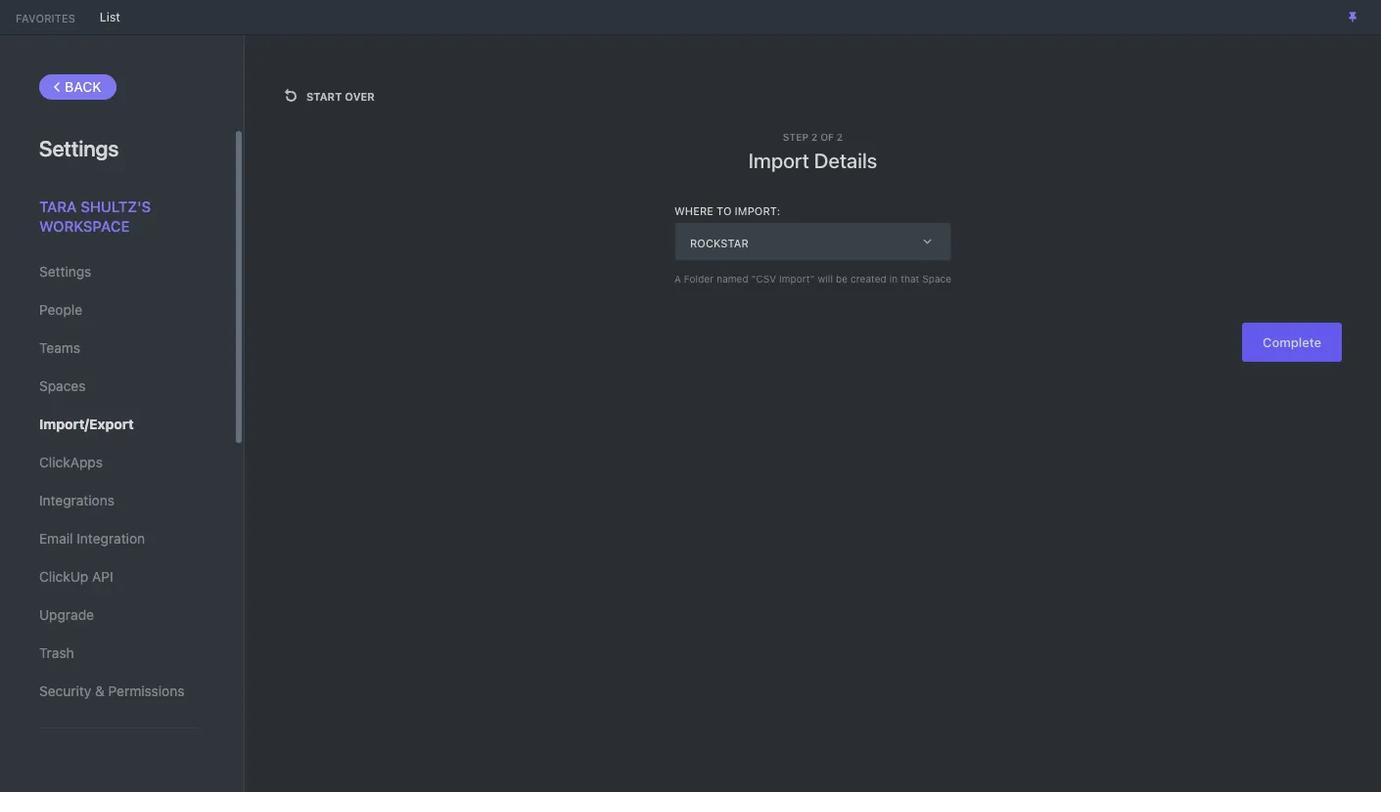 Task type: locate. For each thing, give the bounding box(es) containing it.
complete
[[1263, 334, 1321, 350]]

clickup
[[39, 569, 88, 585]]

tara
[[39, 198, 77, 215]]

import/export
[[39, 416, 134, 433]]

import"
[[779, 273, 815, 285]]

2 left of
[[811, 131, 818, 143]]

1 vertical spatial settings
[[39, 263, 91, 280]]

trash
[[39, 645, 74, 662]]

created
[[851, 273, 887, 285]]

integration
[[77, 531, 145, 547]]

over
[[345, 90, 375, 102]]

email integration link
[[39, 523, 195, 556]]

permissions
[[108, 683, 184, 700]]

to
[[717, 205, 732, 217]]

settings up people
[[39, 263, 91, 280]]

0 horizontal spatial 2
[[811, 131, 818, 143]]

email integration
[[39, 531, 145, 547]]

list link
[[90, 9, 130, 24]]

teams
[[39, 340, 80, 356]]

1 2 from the left
[[811, 131, 818, 143]]

start
[[306, 90, 342, 102]]

import/export link
[[39, 408, 195, 441]]

a
[[674, 273, 681, 285]]

import
[[749, 149, 809, 172]]

favorites
[[16, 11, 75, 24]]

tara shultz's workspace
[[39, 198, 151, 234]]

&
[[95, 683, 105, 700]]

where to import:
[[674, 205, 780, 217]]

"csv
[[751, 273, 776, 285]]

settings element
[[0, 35, 245, 793]]

settings
[[39, 136, 119, 162], [39, 263, 91, 280]]

0 vertical spatial settings
[[39, 136, 119, 162]]

1 horizontal spatial 2
[[837, 131, 843, 143]]

security & permissions
[[39, 683, 184, 700]]

2
[[811, 131, 818, 143], [837, 131, 843, 143]]

security & permissions link
[[39, 675, 195, 709]]

trash link
[[39, 637, 195, 671]]

step
[[783, 131, 809, 143]]

2 right of
[[837, 131, 843, 143]]

that
[[901, 273, 919, 285]]

settings up tara
[[39, 136, 119, 162]]

integrations link
[[39, 485, 195, 518]]



Task type: vqa. For each thing, say whether or not it's contained in the screenshot.
the bottom in progress
no



Task type: describe. For each thing, give the bounding box(es) containing it.
a folder named "csv import" will be created in that space
[[674, 273, 952, 285]]

spaces link
[[39, 370, 195, 403]]

integrations
[[39, 492, 115, 509]]

people
[[39, 301, 82, 318]]

clickup api
[[39, 569, 113, 585]]

rockstar
[[690, 237, 749, 250]]

clickapps
[[39, 454, 103, 471]]

in
[[889, 273, 898, 285]]

named
[[717, 273, 748, 285]]

api
[[92, 569, 113, 585]]

rockstar button
[[674, 222, 952, 261]]

2 settings from the top
[[39, 263, 91, 280]]

spaces
[[39, 378, 86, 394]]

security
[[39, 683, 91, 700]]

teams link
[[39, 332, 195, 365]]

clickup api link
[[39, 561, 195, 594]]

folder
[[684, 273, 714, 285]]

complete button
[[1242, 323, 1342, 362]]

people link
[[39, 294, 195, 327]]

step 2 of 2 import details
[[749, 131, 877, 172]]

start over
[[306, 90, 375, 102]]

space
[[922, 273, 952, 285]]

shultz's
[[80, 198, 151, 215]]

back link
[[39, 74, 116, 100]]

2 2 from the left
[[837, 131, 843, 143]]

of
[[820, 131, 834, 143]]

list
[[100, 9, 120, 24]]

settings link
[[39, 255, 195, 289]]

1 settings from the top
[[39, 136, 119, 162]]

where
[[674, 205, 714, 217]]

clickapps link
[[39, 446, 195, 480]]

be
[[836, 273, 848, 285]]

will
[[818, 273, 833, 285]]

back
[[65, 78, 101, 95]]

import:
[[735, 205, 780, 217]]

email
[[39, 531, 73, 547]]

details
[[814, 149, 877, 172]]

upgrade
[[39, 607, 94, 624]]

upgrade link
[[39, 599, 195, 632]]

workspace
[[39, 217, 130, 234]]



